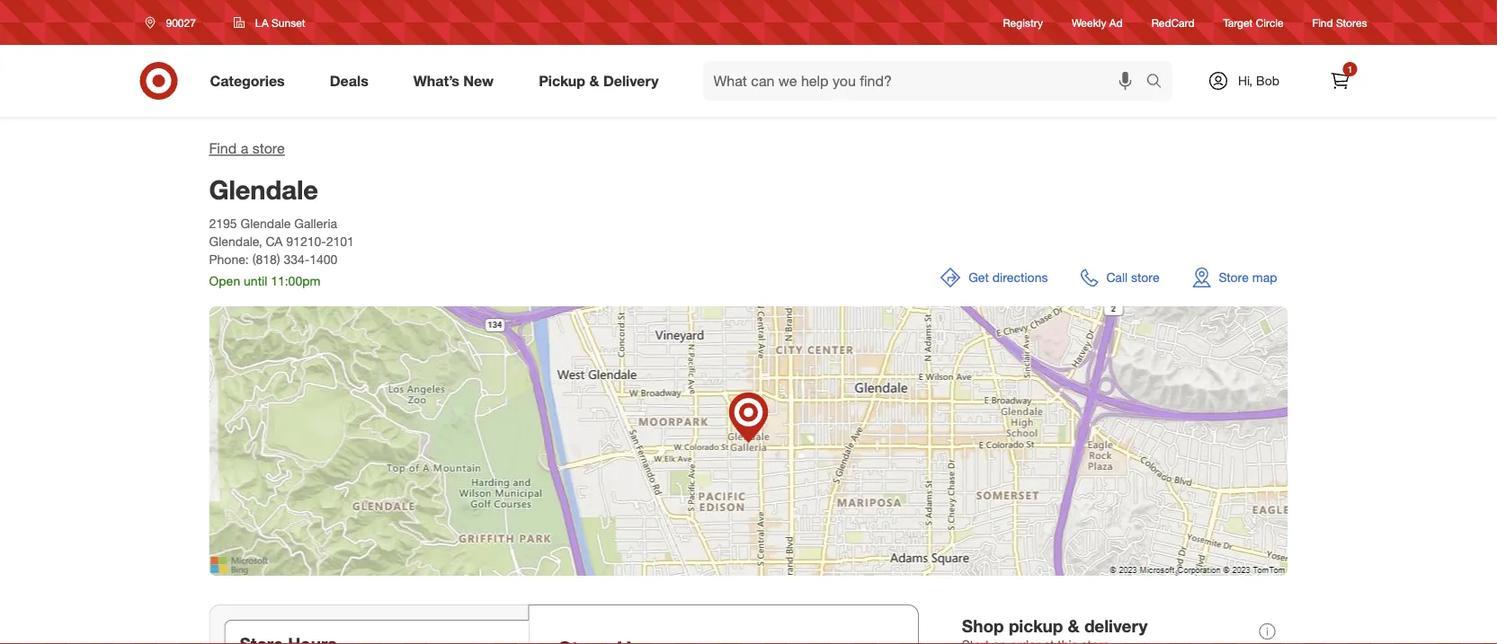 Task type: describe. For each thing, give the bounding box(es) containing it.
334-
[[284, 252, 310, 268]]

hi, bob
[[1238, 73, 1280, 89]]

search button
[[1138, 61, 1181, 104]]

store map button
[[1181, 256, 1288, 299]]

glendale map image
[[209, 307, 1288, 576]]

find a store link
[[209, 140, 285, 157]]

glendale,
[[209, 234, 262, 250]]

sunset
[[272, 16, 305, 29]]

redcard
[[1152, 16, 1195, 29]]

registry
[[1003, 16, 1043, 29]]

weekly
[[1072, 16, 1106, 29]]

find stores link
[[1312, 15, 1367, 30]]

& inside 'pickup & delivery' link
[[589, 72, 599, 90]]

what's new link
[[398, 61, 516, 101]]

what's new
[[413, 72, 494, 90]]

find a store
[[209, 140, 285, 157]]

11:00pm
[[271, 273, 320, 289]]

2101
[[326, 234, 354, 250]]

1 link
[[1320, 61, 1360, 101]]

call store button
[[1069, 256, 1170, 299]]

map
[[1252, 270, 1277, 286]]

call store
[[1106, 270, 1160, 286]]

1
[[1348, 63, 1353, 75]]

shop
[[962, 616, 1004, 637]]

circle
[[1256, 16, 1284, 29]]

what's
[[413, 72, 459, 90]]

until
[[244, 273, 267, 289]]

stores
[[1336, 16, 1367, 29]]

2195 glendale galleria glendale, ca 91210-2101 phone: (818) 334-1400 open until 11:00pm
[[209, 216, 354, 289]]

search
[[1138, 74, 1181, 91]]

target
[[1223, 16, 1253, 29]]

ad
[[1109, 16, 1123, 29]]

deals link
[[314, 61, 391, 101]]

registry link
[[1003, 15, 1043, 30]]

call
[[1106, 270, 1128, 286]]

delivery
[[603, 72, 659, 90]]

new
[[463, 72, 494, 90]]

pickup
[[1009, 616, 1063, 637]]

pickup & delivery
[[539, 72, 659, 90]]

weekly ad link
[[1072, 15, 1123, 30]]

90027 button
[[134, 6, 215, 39]]



Task type: vqa. For each thing, say whether or not it's contained in the screenshot.
Weekly Ad
yes



Task type: locate. For each thing, give the bounding box(es) containing it.
get
[[969, 270, 989, 286]]

& right the pickup
[[1068, 616, 1080, 637]]

glendale up ca at the left top
[[241, 216, 291, 232]]

1 horizontal spatial store
[[1131, 270, 1160, 286]]

find left stores in the top of the page
[[1312, 16, 1333, 29]]

1 vertical spatial store
[[1131, 270, 1160, 286]]

1 vertical spatial find
[[209, 140, 237, 157]]

bob
[[1256, 73, 1280, 89]]

pickup
[[539, 72, 585, 90]]

&
[[589, 72, 599, 90], [1068, 616, 1080, 637]]

1 vertical spatial &
[[1068, 616, 1080, 637]]

0 vertical spatial &
[[589, 72, 599, 90]]

redcard link
[[1152, 15, 1195, 30]]

store right a
[[252, 140, 285, 157]]

target circle link
[[1223, 15, 1284, 30]]

la sunset
[[255, 16, 305, 29]]

(818)
[[252, 252, 280, 268]]

0 horizontal spatial find
[[209, 140, 237, 157]]

la
[[255, 16, 269, 29]]

90027
[[166, 16, 196, 29]]

1 vertical spatial glendale
[[241, 216, 291, 232]]

91210-
[[286, 234, 326, 250]]

glendale inside 2195 glendale galleria glendale, ca 91210-2101 phone: (818) 334-1400 open until 11:00pm
[[241, 216, 291, 232]]

store
[[1219, 270, 1249, 286]]

find for find a store
[[209, 140, 237, 157]]

find for find stores
[[1312, 16, 1333, 29]]

categories
[[210, 72, 285, 90]]

store right call
[[1131, 270, 1160, 286]]

1400
[[310, 252, 338, 268]]

0 horizontal spatial &
[[589, 72, 599, 90]]

delivery
[[1084, 616, 1148, 637]]

get directions link
[[929, 256, 1059, 299]]

find
[[1312, 16, 1333, 29], [209, 140, 237, 157]]

find left a
[[209, 140, 237, 157]]

0 vertical spatial glendale
[[209, 173, 318, 205]]

1 horizontal spatial find
[[1312, 16, 1333, 29]]

phone:
[[209, 252, 249, 268]]

0 vertical spatial store
[[252, 140, 285, 157]]

deals
[[330, 72, 368, 90]]

directions
[[992, 270, 1048, 286]]

hi,
[[1238, 73, 1253, 89]]

2195
[[209, 216, 237, 232]]

1 horizontal spatial &
[[1068, 616, 1080, 637]]

store map
[[1219, 270, 1277, 286]]

galleria
[[294, 216, 337, 232]]

pickup & delivery link
[[523, 61, 681, 101]]

0 vertical spatial find
[[1312, 16, 1333, 29]]

0 horizontal spatial store
[[252, 140, 285, 157]]

& right pickup
[[589, 72, 599, 90]]

glendale down 'find a store' link
[[209, 173, 318, 205]]

get directions
[[969, 270, 1048, 286]]

What can we help you find? suggestions appear below search field
[[703, 61, 1150, 101]]

glendale
[[209, 173, 318, 205], [241, 216, 291, 232]]

store
[[252, 140, 285, 157], [1131, 270, 1160, 286]]

categories link
[[195, 61, 307, 101]]

ca
[[266, 234, 283, 250]]

find stores
[[1312, 16, 1367, 29]]

open
[[209, 273, 240, 289]]

shop pickup & delivery
[[962, 616, 1148, 637]]

store inside "button"
[[1131, 270, 1160, 286]]

la sunset button
[[222, 6, 317, 39]]

target circle
[[1223, 16, 1284, 29]]

a
[[241, 140, 248, 157]]

weekly ad
[[1072, 16, 1123, 29]]



